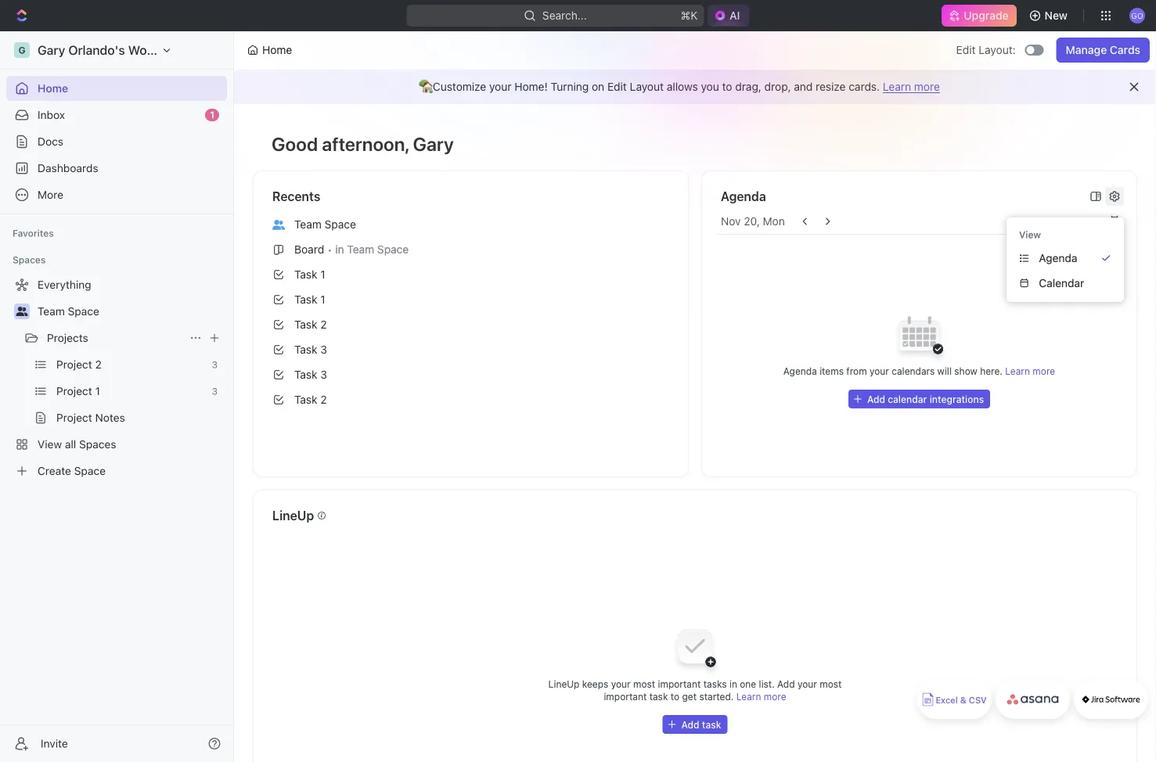 Task type: vqa. For each thing, say whether or not it's contained in the screenshot.
Task 2 2
yes



Task type: locate. For each thing, give the bounding box(es) containing it.
lineup keeps your most important tasks in one list. add your most important task to get started.
[[549, 679, 842, 702]]

add inside lineup keeps your most important tasks in one list. add your most important task to get started.
[[778, 679, 795, 690]]

agenda button
[[1013, 246, 1118, 271]]

tree
[[6, 273, 227, 484]]

‎task
[[294, 268, 318, 281], [294, 394, 318, 406]]

1 horizontal spatial add
[[868, 394, 886, 405]]

0 horizontal spatial in
[[335, 243, 344, 256]]

‎task down board
[[294, 268, 318, 281]]

0 horizontal spatial edit
[[608, 80, 627, 93]]

docs
[[38, 135, 63, 148]]

space right • on the left top of the page
[[377, 243, 409, 256]]

you
[[701, 80, 720, 93]]

tree containing team space
[[6, 273, 227, 484]]

2 vertical spatial space
[[68, 305, 99, 318]]

1
[[210, 109, 215, 120], [321, 268, 325, 281], [321, 293, 325, 306]]

1 vertical spatial user group image
[[16, 307, 28, 316]]

2 2 from the top
[[321, 394, 327, 406]]

your right list.
[[798, 679, 818, 690]]

🏡
[[419, 80, 430, 93]]

0 horizontal spatial learn
[[737, 692, 762, 702]]

0 horizontal spatial lineup
[[273, 509, 314, 524]]

more right here.
[[1033, 366, 1056, 377]]

4 task from the top
[[294, 368, 318, 381]]

task 3 down task 2
[[294, 343, 327, 356]]

1 vertical spatial learn
[[1006, 366, 1031, 377]]

gary
[[413, 133, 454, 155]]

team up projects at the left of the page
[[38, 305, 65, 318]]

0 vertical spatial add
[[868, 394, 886, 405]]

team right • on the left top of the page
[[347, 243, 374, 256]]

home
[[262, 43, 292, 56], [38, 82, 68, 95]]

space
[[325, 218, 356, 231], [377, 243, 409, 256], [68, 305, 99, 318]]

inbox
[[38, 108, 65, 121]]

learn
[[883, 80, 912, 93], [1006, 366, 1031, 377], [737, 692, 762, 702]]

manage cards
[[1066, 43, 1141, 56]]

more right cards.
[[915, 80, 940, 93]]

learn inside alert
[[883, 80, 912, 93]]

user group image down spaces at the left of page
[[16, 307, 28, 316]]

1 task 3 from the top
[[294, 343, 327, 356]]

allows
[[667, 80, 698, 93]]

in
[[335, 243, 344, 256], [730, 679, 738, 690]]

show
[[955, 366, 978, 377]]

3 task from the top
[[294, 343, 318, 356]]

2 down task 2
[[321, 394, 327, 406]]

0 vertical spatial learn
[[883, 80, 912, 93]]

agenda items from your calendars will show here. learn more
[[784, 366, 1056, 377]]

your right keeps
[[611, 679, 631, 690]]

2 vertical spatial more
[[764, 692, 787, 702]]

0 vertical spatial 3
[[321, 343, 327, 356]]

task 3 link
[[266, 338, 676, 363], [266, 363, 676, 388]]

1 horizontal spatial edit
[[957, 43, 976, 56]]

1 vertical spatial important
[[604, 692, 647, 702]]

drop,
[[765, 80, 791, 93]]

1 horizontal spatial team space link
[[266, 212, 676, 237]]

1 horizontal spatial space
[[325, 218, 356, 231]]

important up get at right bottom
[[658, 679, 701, 690]]

task 2 link
[[266, 312, 676, 338]]

3 up the ‎task 2
[[321, 368, 327, 381]]

team inside sidebar navigation
[[38, 305, 65, 318]]

learn more link right here.
[[1006, 366, 1056, 377]]

1 ‎task from the top
[[294, 268, 318, 281]]

user group image inside tree
[[16, 307, 28, 316]]

1 vertical spatial ‎task
[[294, 394, 318, 406]]

user group image down 'recents'
[[273, 220, 285, 230]]

1 vertical spatial agenda
[[1039, 252, 1078, 265]]

team
[[294, 218, 322, 231], [347, 243, 374, 256], [38, 305, 65, 318]]

team space link up ‎task 1 link
[[266, 212, 676, 237]]

add
[[868, 394, 886, 405], [778, 679, 795, 690]]

team space up projects at the left of the page
[[38, 305, 99, 318]]

0 horizontal spatial to
[[671, 692, 680, 702]]

1 horizontal spatial home
[[262, 43, 292, 56]]

•
[[327, 244, 332, 256]]

to right you
[[723, 80, 733, 93]]

1 vertical spatial team space
[[38, 305, 99, 318]]

task 3
[[294, 343, 327, 356], [294, 368, 327, 381]]

user group image
[[273, 220, 285, 230], [16, 307, 28, 316]]

1 vertical spatial learn more link
[[1006, 366, 1056, 377]]

1 most from the left
[[634, 679, 656, 690]]

1 horizontal spatial learn
[[883, 80, 912, 93]]

0 horizontal spatial user group image
[[16, 307, 28, 316]]

task down task 2
[[294, 343, 318, 356]]

2 vertical spatial team
[[38, 305, 65, 318]]

team space inside tree
[[38, 305, 99, 318]]

task
[[650, 692, 668, 702]]

2 ‎task from the top
[[294, 394, 318, 406]]

0 horizontal spatial team
[[38, 305, 65, 318]]

in right • on the left top of the page
[[335, 243, 344, 256]]

0 vertical spatial 1
[[210, 109, 215, 120]]

upgrade
[[964, 9, 1009, 22]]

1 2 from the top
[[321, 318, 327, 331]]

1 horizontal spatial learn more link
[[883, 80, 940, 93]]

more down list.
[[764, 692, 787, 702]]

manage cards button
[[1057, 38, 1150, 63]]

your right from at the right top of page
[[870, 366, 890, 377]]

task
[[294, 293, 318, 306], [294, 318, 318, 331], [294, 343, 318, 356], [294, 368, 318, 381]]

learn more link inside alert
[[883, 80, 940, 93]]

2 down 'task 1'
[[321, 318, 327, 331]]

0 vertical spatial ‎task
[[294, 268, 318, 281]]

2 vertical spatial learn
[[737, 692, 762, 702]]

1 vertical spatial 3
[[321, 368, 327, 381]]

layout:
[[979, 43, 1016, 56]]

0 vertical spatial space
[[325, 218, 356, 231]]

task 3 up the ‎task 2
[[294, 368, 327, 381]]

‎task 1
[[294, 268, 325, 281]]

1 vertical spatial in
[[730, 679, 738, 690]]

1 horizontal spatial in
[[730, 679, 738, 690]]

⌘k
[[681, 9, 698, 22]]

in left "one"
[[730, 679, 738, 690]]

1 vertical spatial 1
[[321, 268, 325, 281]]

team space
[[294, 218, 356, 231], [38, 305, 99, 318]]

home!
[[515, 80, 548, 93]]

0 vertical spatial important
[[658, 679, 701, 690]]

0 horizontal spatial important
[[604, 692, 647, 702]]

0 vertical spatial lineup
[[273, 509, 314, 524]]

task 3 link down the task 2 link
[[266, 363, 676, 388]]

today button
[[1063, 212, 1103, 231]]

edit right on
[[608, 80, 627, 93]]

learn more link down list.
[[737, 692, 787, 702]]

0 vertical spatial edit
[[957, 43, 976, 56]]

board • in team space
[[294, 243, 409, 256]]

to left get at right bottom
[[671, 692, 680, 702]]

1 vertical spatial edit
[[608, 80, 627, 93]]

learn down "one"
[[737, 692, 762, 702]]

from
[[847, 366, 867, 377]]

calendars
[[892, 366, 935, 377]]

list.
[[759, 679, 775, 690]]

1 vertical spatial add
[[778, 679, 795, 690]]

2 horizontal spatial agenda
[[1039, 252, 1078, 265]]

team up board
[[294, 218, 322, 231]]

learn more link
[[883, 80, 940, 93], [1006, 366, 1056, 377], [737, 692, 787, 702]]

here.
[[981, 366, 1003, 377]]

task down ‎task 1
[[294, 293, 318, 306]]

0 horizontal spatial space
[[68, 305, 99, 318]]

0 vertical spatial 2
[[321, 318, 327, 331]]

most up task in the bottom of the page
[[634, 679, 656, 690]]

excel
[[936, 696, 958, 706]]

2 horizontal spatial learn
[[1006, 366, 1031, 377]]

0 vertical spatial user group image
[[273, 220, 285, 230]]

2 inside ‎task 2 link
[[321, 394, 327, 406]]

0 vertical spatial team
[[294, 218, 322, 231]]

1 horizontal spatial to
[[723, 80, 733, 93]]

your left home!
[[489, 80, 512, 93]]

space inside tree
[[68, 305, 99, 318]]

docs link
[[6, 129, 227, 154]]

more
[[915, 80, 940, 93], [1033, 366, 1056, 377], [764, 692, 787, 702]]

add right list.
[[778, 679, 795, 690]]

space up • on the left top of the page
[[325, 218, 356, 231]]

2 vertical spatial learn more link
[[737, 692, 787, 702]]

‎task down task 2
[[294, 394, 318, 406]]

0 horizontal spatial more
[[764, 692, 787, 702]]

to inside lineup keeps your most important tasks in one list. add your most important task to get started.
[[671, 692, 680, 702]]

1 horizontal spatial team space
[[294, 218, 356, 231]]

alert
[[234, 70, 1157, 104]]

1 horizontal spatial more
[[915, 80, 940, 93]]

dashboards
[[38, 162, 98, 175]]

2 task 3 from the top
[[294, 368, 327, 381]]

get
[[683, 692, 697, 702]]

task up the ‎task 2
[[294, 368, 318, 381]]

lineup inside lineup keeps your most important tasks in one list. add your most important task to get started.
[[549, 679, 580, 690]]

2 vertical spatial 1
[[321, 293, 325, 306]]

1 horizontal spatial lineup
[[549, 679, 580, 690]]

2 inside the task 2 link
[[321, 318, 327, 331]]

dashboards link
[[6, 156, 227, 181]]

most right list.
[[820, 679, 842, 690]]

agenda inside button
[[1039, 252, 1078, 265]]

2 horizontal spatial team
[[347, 243, 374, 256]]

0 horizontal spatial home
[[38, 82, 68, 95]]

alert containing 🏡 customize your home! turning on edit layout allows you to drag, drop, and resize cards.
[[234, 70, 1157, 104]]

task 3 link down task 1 link
[[266, 338, 676, 363]]

team space up • on the left top of the page
[[294, 218, 356, 231]]

1 vertical spatial to
[[671, 692, 680, 702]]

1 vertical spatial more
[[1033, 366, 1056, 377]]

1 vertical spatial team
[[347, 243, 374, 256]]

‎task for ‎task 1
[[294, 268, 318, 281]]

learn right cards.
[[883, 80, 912, 93]]

your
[[489, 80, 512, 93], [870, 366, 890, 377], [611, 679, 631, 690], [798, 679, 818, 690]]

1 vertical spatial lineup
[[549, 679, 580, 690]]

0 horizontal spatial agenda
[[721, 189, 767, 204]]

team space link up projects link
[[38, 299, 224, 324]]

1 horizontal spatial team
[[294, 218, 322, 231]]

1 horizontal spatial user group image
[[273, 220, 285, 230]]

to
[[723, 80, 733, 93], [671, 692, 680, 702]]

csv
[[969, 696, 987, 706]]

1 vertical spatial task 3
[[294, 368, 327, 381]]

3 down task 2
[[321, 343, 327, 356]]

edit
[[957, 43, 976, 56], [608, 80, 627, 93]]

add calendar integrations
[[868, 394, 985, 405]]

1 horizontal spatial agenda
[[784, 366, 817, 377]]

in inside lineup keeps your most important tasks in one list. add your most important task to get started.
[[730, 679, 738, 690]]

team space link
[[266, 212, 676, 237], [38, 299, 224, 324]]

important
[[658, 679, 701, 690], [604, 692, 647, 702]]

one
[[740, 679, 757, 690]]

0 vertical spatial task 3
[[294, 343, 327, 356]]

favorites
[[13, 228, 54, 239]]

1 horizontal spatial most
[[820, 679, 842, 690]]

new button
[[1023, 3, 1078, 28]]

0 horizontal spatial team space link
[[38, 299, 224, 324]]

space up projects at the left of the page
[[68, 305, 99, 318]]

add left calendar
[[868, 394, 886, 405]]

learn more link right cards.
[[883, 80, 940, 93]]

‎task 2 link
[[266, 388, 676, 413]]

1 vertical spatial space
[[377, 243, 409, 256]]

calendar
[[1039, 277, 1085, 290]]

0 vertical spatial team space
[[294, 218, 356, 231]]

0 horizontal spatial team space
[[38, 305, 99, 318]]

2 for ‎task 2
[[321, 394, 327, 406]]

0 vertical spatial home
[[262, 43, 292, 56]]

‎task for ‎task 2
[[294, 394, 318, 406]]

tree inside sidebar navigation
[[6, 273, 227, 484]]

customize
[[433, 80, 487, 93]]

edit left layout:
[[957, 43, 976, 56]]

2 horizontal spatial learn more link
[[1006, 366, 1056, 377]]

1 horizontal spatial important
[[658, 679, 701, 690]]

0 vertical spatial learn more link
[[883, 80, 940, 93]]

task down 'task 1'
[[294, 318, 318, 331]]

1 vertical spatial home
[[38, 82, 68, 95]]

important down keeps
[[604, 692, 647, 702]]

task 1
[[294, 293, 325, 306]]

lineup
[[273, 509, 314, 524], [549, 679, 580, 690]]

learn right here.
[[1006, 366, 1031, 377]]

learn more link for agenda items from your calendars will show here. learn more
[[1006, 366, 1056, 377]]

3
[[321, 343, 327, 356], [321, 368, 327, 381]]

projects
[[47, 332, 88, 345]]

drag,
[[736, 80, 762, 93]]

0 horizontal spatial most
[[634, 679, 656, 690]]

invite
[[41, 738, 68, 751]]

2
[[321, 318, 327, 331], [321, 394, 327, 406]]

upgrade link
[[942, 5, 1017, 27]]

1 vertical spatial 2
[[321, 394, 327, 406]]

0 horizontal spatial add
[[778, 679, 795, 690]]

learn more link for 🏡 customize your home! turning on edit layout allows you to drag, drop, and resize cards. learn more
[[883, 80, 940, 93]]



Task type: describe. For each thing, give the bounding box(es) containing it.
2 task from the top
[[294, 318, 318, 331]]

calendar
[[888, 394, 928, 405]]

recents
[[273, 189, 321, 204]]

0 vertical spatial team space link
[[266, 212, 676, 237]]

cards.
[[849, 80, 880, 93]]

will
[[938, 366, 952, 377]]

on
[[592, 80, 605, 93]]

integrations
[[930, 394, 985, 405]]

2 horizontal spatial space
[[377, 243, 409, 256]]

layout
[[630, 80, 664, 93]]

tasks
[[704, 679, 727, 690]]

home link
[[6, 76, 227, 101]]

spaces
[[13, 255, 46, 265]]

search...
[[543, 9, 587, 22]]

1 for task 1
[[321, 293, 325, 306]]

resize
[[816, 80, 846, 93]]

1 task 3 link from the top
[[266, 338, 676, 363]]

‎task 1 link
[[266, 262, 676, 287]]

task 1 link
[[266, 287, 676, 312]]

manage
[[1066, 43, 1108, 56]]

sidebar navigation
[[0, 31, 234, 763]]

afternoon,
[[322, 133, 409, 155]]

add inside add calendar integrations button
[[868, 394, 886, 405]]

excel & csv
[[936, 696, 987, 706]]

board
[[294, 243, 324, 256]]

home inside "link"
[[38, 82, 68, 95]]

‎task 2
[[294, 394, 327, 406]]

edit layout:
[[957, 43, 1016, 56]]

keeps
[[582, 679, 609, 690]]

edit inside alert
[[608, 80, 627, 93]]

0 vertical spatial in
[[335, 243, 344, 256]]

good afternoon, gary
[[272, 133, 454, 155]]

today
[[1069, 216, 1096, 227]]

excel & csv link
[[918, 681, 992, 720]]

2 3 from the top
[[321, 368, 327, 381]]

items
[[820, 366, 844, 377]]

turning
[[551, 80, 589, 93]]

task 2
[[294, 318, 327, 331]]

started.
[[700, 692, 734, 702]]

🏡 customize your home! turning on edit layout allows you to drag, drop, and resize cards. learn more
[[419, 80, 940, 93]]

2 most from the left
[[820, 679, 842, 690]]

view
[[1020, 229, 1042, 240]]

lineup for lineup
[[273, 509, 314, 524]]

1 inside sidebar navigation
[[210, 109, 215, 120]]

2 task 3 link from the top
[[266, 363, 676, 388]]

0 vertical spatial more
[[915, 80, 940, 93]]

and
[[794, 80, 813, 93]]

new
[[1045, 9, 1068, 22]]

calendar button
[[1013, 271, 1118, 296]]

0 vertical spatial agenda
[[721, 189, 767, 204]]

favorites button
[[6, 224, 60, 243]]

1 3 from the top
[[321, 343, 327, 356]]

cards
[[1110, 43, 1141, 56]]

1 for ‎task 1
[[321, 268, 325, 281]]

2 vertical spatial agenda
[[784, 366, 817, 377]]

1 vertical spatial team space link
[[38, 299, 224, 324]]

add calendar integrations button
[[849, 390, 991, 409]]

user group image inside team space link
[[273, 220, 285, 230]]

lineup for lineup keeps your most important tasks in one list. add your most important task to get started.
[[549, 679, 580, 690]]

0 horizontal spatial learn more link
[[737, 692, 787, 702]]

2 for task 2
[[321, 318, 327, 331]]

&
[[961, 696, 967, 706]]

0 vertical spatial to
[[723, 80, 733, 93]]

1 task from the top
[[294, 293, 318, 306]]

2 horizontal spatial more
[[1033, 366, 1056, 377]]

projects link
[[47, 326, 183, 351]]

good
[[272, 133, 318, 155]]

learn more
[[737, 692, 787, 702]]



